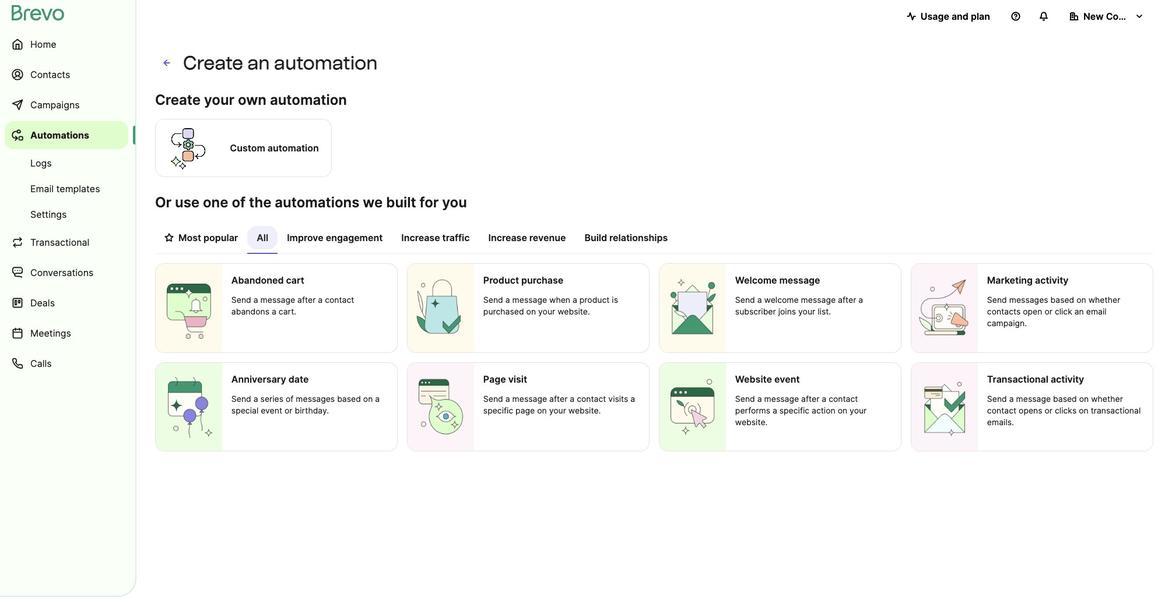 Task type: vqa. For each thing, say whether or not it's contained in the screenshot.


Task type: locate. For each thing, give the bounding box(es) containing it.
is
[[612, 295, 618, 305]]

transactional for transactional activity
[[988, 374, 1049, 385]]

message up opens
[[1017, 394, 1051, 404]]

new
[[1084, 11, 1104, 22]]

whether up the transactional
[[1092, 394, 1124, 404]]

messages up birthday.
[[296, 394, 335, 404]]

create
[[183, 52, 243, 74], [155, 92, 201, 109]]

1 increase from the left
[[402, 232, 440, 244]]

automation
[[274, 52, 378, 74], [270, 92, 347, 109], [268, 142, 319, 154]]

send inside send a message when a product is purchased on your website.
[[484, 295, 503, 305]]

an
[[248, 52, 270, 74], [1075, 307, 1084, 317]]

all link
[[247, 226, 278, 254]]

send inside send a message after a contact abandons a cart.
[[232, 295, 251, 305]]

activity up clicks
[[1051, 374, 1085, 385]]

or
[[1045, 307, 1053, 317], [285, 406, 293, 416], [1045, 406, 1053, 416]]

messages inside send messages based on whether contacts open or click an email campaign.
[[1010, 295, 1049, 305]]

2 increase from the left
[[489, 232, 527, 244]]

0 horizontal spatial specific
[[484, 406, 513, 416]]

activity for transactional activity
[[1051, 374, 1085, 385]]

product purchase
[[484, 275, 564, 286]]

1 vertical spatial whether
[[1092, 394, 1124, 404]]

of
[[232, 194, 246, 211], [286, 394, 294, 404]]

messages up open
[[1010, 295, 1049, 305]]

send up subscriber
[[736, 295, 755, 305]]

1 vertical spatial an
[[1075, 307, 1084, 317]]

specific inside send a message after a contact visits a specific page on your website.
[[484, 406, 513, 416]]

message inside send a message after a contact visits a specific page on your website.
[[513, 394, 547, 404]]

of left 'the'
[[232, 194, 246, 211]]

increase for increase traffic
[[402, 232, 440, 244]]

send for anniversary
[[232, 394, 251, 404]]

or left click
[[1045, 307, 1053, 317]]

based inside send messages based on whether contacts open or click an email campaign.
[[1051, 295, 1075, 305]]

message up page
[[513, 394, 547, 404]]

home link
[[5, 30, 128, 58]]

own
[[238, 92, 267, 109]]

send up emails.
[[988, 394, 1007, 404]]

on inside send a message when a product is purchased on your website.
[[527, 307, 536, 317]]

send up special at bottom
[[232, 394, 251, 404]]

message inside send a message when a product is purchased on your website.
[[513, 295, 547, 305]]

contact for abandoned cart
[[325, 295, 354, 305]]

your inside send a message after a contact visits a specific page on your website.
[[549, 406, 566, 416]]

transactional for transactional
[[30, 237, 89, 249]]

whether up email
[[1089, 295, 1121, 305]]

or left clicks
[[1045, 406, 1053, 416]]

message inside send a message based on whether contact opens or clicks on transactional emails.
[[1017, 394, 1051, 404]]

1 vertical spatial event
[[261, 406, 282, 416]]

message for transactional activity
[[1017, 394, 1051, 404]]

message inside send a message after a contact performs a specific action on your website.
[[765, 394, 799, 404]]

improve
[[287, 232, 324, 244]]

birthday.
[[295, 406, 329, 416]]

message inside send a welcome message after a subscriber joins your list.
[[801, 295, 836, 305]]

joins
[[779, 307, 796, 317]]

website. inside send a message after a contact visits a specific page on your website.
[[569, 406, 601, 416]]

a inside send a message based on whether contact opens or clicks on transactional emails.
[[1010, 394, 1014, 404]]

contact inside send a message after a contact visits a specific page on your website.
[[577, 394, 606, 404]]

after inside send a message after a contact performs a specific action on your website.
[[802, 394, 820, 404]]

increase left the revenue
[[489, 232, 527, 244]]

2 vertical spatial website.
[[736, 418, 768, 427]]

your left list.
[[799, 307, 816, 317]]

event down series
[[261, 406, 282, 416]]

0 horizontal spatial increase
[[402, 232, 440, 244]]

send for website
[[736, 394, 755, 404]]

message up list.
[[801, 295, 836, 305]]

tab list containing most popular
[[155, 226, 1154, 254]]

on inside send a message after a contact visits a specific page on your website.
[[537, 406, 547, 416]]

website
[[736, 374, 772, 385]]

increase revenue link
[[479, 226, 575, 253]]

after inside send a welcome message after a subscriber joins your list.
[[838, 295, 857, 305]]

activity
[[1036, 275, 1069, 286], [1051, 374, 1085, 385]]

message down "product purchase"
[[513, 295, 547, 305]]

send inside send a welcome message after a subscriber joins your list.
[[736, 295, 755, 305]]

send inside send a message after a contact performs a specific action on your website.
[[736, 394, 755, 404]]

0 horizontal spatial event
[[261, 406, 282, 416]]

your down when
[[538, 307, 556, 317]]

after inside send a message after a contact abandons a cart.
[[298, 295, 316, 305]]

message up cart.
[[261, 295, 295, 305]]

or inside send a message based on whether contact opens or clicks on transactional emails.
[[1045, 406, 1053, 416]]

page
[[484, 374, 506, 385]]

1 vertical spatial create
[[155, 92, 201, 109]]

transactional up opens
[[988, 374, 1049, 385]]

message inside send a message after a contact abandons a cart.
[[261, 295, 295, 305]]

for
[[420, 194, 439, 211]]

cart.
[[279, 307, 296, 317]]

contacts
[[988, 307, 1021, 317]]

0 vertical spatial transactional
[[30, 237, 89, 249]]

0 vertical spatial activity
[[1036, 275, 1069, 286]]

increase left traffic at the top left of the page
[[402, 232, 440, 244]]

most popular
[[179, 232, 238, 244]]

messages
[[1010, 295, 1049, 305], [296, 394, 335, 404]]

increase
[[402, 232, 440, 244], [489, 232, 527, 244]]

your right action at right
[[850, 406, 867, 416]]

date
[[289, 374, 309, 385]]

1 vertical spatial messages
[[296, 394, 335, 404]]

your left own
[[204, 92, 235, 109]]

website. inside send a message after a contact performs a specific action on your website.
[[736, 418, 768, 427]]

based inside send a message based on whether contact opens or clicks on transactional emails.
[[1054, 394, 1077, 404]]

conversations
[[30, 267, 94, 279]]

send inside send a message based on whether contact opens or clicks on transactional emails.
[[988, 394, 1007, 404]]

most popular link
[[155, 226, 247, 253]]

contact inside send a message after a contact abandons a cart.
[[325, 295, 354, 305]]

a
[[254, 295, 258, 305], [318, 295, 323, 305], [506, 295, 510, 305], [573, 295, 577, 305], [758, 295, 762, 305], [859, 295, 864, 305], [272, 307, 276, 317], [254, 394, 258, 404], [375, 394, 380, 404], [506, 394, 510, 404], [570, 394, 575, 404], [631, 394, 635, 404], [758, 394, 762, 404], [822, 394, 827, 404], [1010, 394, 1014, 404], [773, 406, 778, 416]]

conversations link
[[5, 259, 128, 287]]

contact inside send a message after a contact performs a specific action on your website.
[[829, 394, 858, 404]]

popular
[[204, 232, 238, 244]]

send inside send a series of messages based on a special event or birthday.
[[232, 394, 251, 404]]

whether inside send messages based on whether contacts open or click an email campaign.
[[1089, 295, 1121, 305]]

send a message after a contact visits a specific page on your website.
[[484, 394, 635, 416]]

on inside send a message after a contact performs a specific action on your website.
[[838, 406, 848, 416]]

contact for website event
[[829, 394, 858, 404]]

send up 'performs'
[[736, 394, 755, 404]]

performs
[[736, 406, 771, 416]]

templates
[[56, 183, 100, 195]]

1 vertical spatial of
[[286, 394, 294, 404]]

message
[[780, 275, 821, 286], [261, 295, 295, 305], [513, 295, 547, 305], [801, 295, 836, 305], [513, 394, 547, 404], [765, 394, 799, 404], [1017, 394, 1051, 404]]

build relationships
[[585, 232, 668, 244]]

0 vertical spatial website.
[[558, 307, 590, 317]]

purchased
[[484, 307, 524, 317]]

0 vertical spatial an
[[248, 52, 270, 74]]

send for abandoned
[[232, 295, 251, 305]]

1 horizontal spatial messages
[[1010, 295, 1049, 305]]

dxrbf image
[[165, 233, 174, 243]]

0 vertical spatial messages
[[1010, 295, 1049, 305]]

0 vertical spatial of
[[232, 194, 246, 211]]

send inside send a message after a contact visits a specific page on your website.
[[484, 394, 503, 404]]

an right click
[[1075, 307, 1084, 317]]

revenue
[[530, 232, 566, 244]]

0 horizontal spatial of
[[232, 194, 246, 211]]

of inside send a series of messages based on a special event or birthday.
[[286, 394, 294, 404]]

1 vertical spatial activity
[[1051, 374, 1085, 385]]

emails.
[[988, 418, 1014, 427]]

specific
[[484, 406, 513, 416], [780, 406, 810, 416]]

1 horizontal spatial transactional
[[988, 374, 1049, 385]]

your inside send a message after a contact performs a specific action on your website.
[[850, 406, 867, 416]]

0 horizontal spatial messages
[[296, 394, 335, 404]]

your right page
[[549, 406, 566, 416]]

welcome
[[736, 275, 777, 286]]

event right website on the right of page
[[775, 374, 800, 385]]

send up 'abandons'
[[232, 295, 251, 305]]

visit
[[508, 374, 527, 385]]

0 vertical spatial whether
[[1089, 295, 1121, 305]]

based
[[1051, 295, 1075, 305], [337, 394, 361, 404], [1054, 394, 1077, 404]]

send a series of messages based on a special event or birthday.
[[232, 394, 380, 416]]

build relationships link
[[575, 226, 677, 253]]

marketing
[[988, 275, 1033, 286]]

send
[[232, 295, 251, 305], [484, 295, 503, 305], [736, 295, 755, 305], [988, 295, 1007, 305], [232, 394, 251, 404], [484, 394, 503, 404], [736, 394, 755, 404], [988, 394, 1007, 404]]

1 specific from the left
[[484, 406, 513, 416]]

after
[[298, 295, 316, 305], [838, 295, 857, 305], [550, 394, 568, 404], [802, 394, 820, 404]]

send for product
[[484, 295, 503, 305]]

welcome
[[765, 295, 799, 305]]

2 specific from the left
[[780, 406, 810, 416]]

company
[[1106, 11, 1150, 22]]

1 vertical spatial transactional
[[988, 374, 1049, 385]]

your inside send a message when a product is purchased on your website.
[[538, 307, 556, 317]]

deals link
[[5, 289, 128, 317]]

of right series
[[286, 394, 294, 404]]

website.
[[558, 307, 590, 317], [569, 406, 601, 416], [736, 418, 768, 427]]

specific left page
[[484, 406, 513, 416]]

1 horizontal spatial of
[[286, 394, 294, 404]]

increase for increase revenue
[[489, 232, 527, 244]]

1 horizontal spatial increase
[[489, 232, 527, 244]]

0 horizontal spatial transactional
[[30, 237, 89, 249]]

send down page
[[484, 394, 503, 404]]

campaigns
[[30, 99, 80, 111]]

send a message when a product is purchased on your website.
[[484, 295, 618, 317]]

list.
[[818, 307, 831, 317]]

1 horizontal spatial an
[[1075, 307, 1084, 317]]

improve engagement link
[[278, 226, 392, 253]]

specific inside send a message after a contact performs a specific action on your website.
[[780, 406, 810, 416]]

event inside send a series of messages based on a special event or birthday.
[[261, 406, 282, 416]]

create for create your own automation
[[155, 92, 201, 109]]

activity up send messages based on whether contacts open or click an email campaign.
[[1036, 275, 1069, 286]]

transactional activity
[[988, 374, 1085, 385]]

usage and plan
[[921, 11, 991, 22]]

0 vertical spatial create
[[183, 52, 243, 74]]

1 horizontal spatial specific
[[780, 406, 810, 416]]

whether
[[1089, 295, 1121, 305], [1092, 394, 1124, 404]]

engagement
[[326, 232, 383, 244]]

or
[[155, 194, 172, 211]]

or left birthday.
[[285, 406, 293, 416]]

logs
[[30, 158, 52, 169]]

send up purchased
[[484, 295, 503, 305]]

0 vertical spatial automation
[[274, 52, 378, 74]]

campaigns link
[[5, 91, 128, 119]]

2 vertical spatial automation
[[268, 142, 319, 154]]

an up own
[[248, 52, 270, 74]]

increase traffic link
[[392, 226, 479, 253]]

open
[[1023, 307, 1043, 317]]

send inside send messages based on whether contacts open or click an email campaign.
[[988, 295, 1007, 305]]

after for website event
[[802, 394, 820, 404]]

specific left action at right
[[780, 406, 810, 416]]

most
[[179, 232, 201, 244]]

whether inside send a message based on whether contact opens or clicks on transactional emails.
[[1092, 394, 1124, 404]]

message down website event
[[765, 394, 799, 404]]

message for page visit
[[513, 394, 547, 404]]

send for marketing
[[988, 295, 1007, 305]]

transactional down the settings link
[[30, 237, 89, 249]]

tab list
[[155, 226, 1154, 254]]

send up contacts
[[988, 295, 1007, 305]]

0 vertical spatial event
[[775, 374, 800, 385]]

1 vertical spatial website.
[[569, 406, 601, 416]]

after inside send a message after a contact visits a specific page on your website.
[[550, 394, 568, 404]]



Task type: describe. For each thing, give the bounding box(es) containing it.
plan
[[971, 11, 991, 22]]

specific for visit
[[484, 406, 513, 416]]

create your own automation
[[155, 92, 347, 109]]

send a message based on whether contact opens or clicks on transactional emails.
[[988, 394, 1141, 427]]

1 horizontal spatial event
[[775, 374, 800, 385]]

contact inside send a message based on whether contact opens or clicks on transactional emails.
[[988, 406, 1017, 416]]

product
[[580, 295, 610, 305]]

custom automation button
[[155, 117, 332, 179]]

use
[[175, 194, 200, 211]]

settings link
[[5, 203, 128, 226]]

meetings
[[30, 328, 71, 340]]

one
[[203, 194, 228, 211]]

1 vertical spatial automation
[[270, 92, 347, 109]]

website event
[[736, 374, 800, 385]]

messages inside send a series of messages based on a special event or birthday.
[[296, 394, 335, 404]]

or inside send a series of messages based on a special event or birthday.
[[285, 406, 293, 416]]

action
[[812, 406, 836, 416]]

email templates link
[[5, 177, 128, 201]]

create for create an automation
[[183, 52, 243, 74]]

email
[[1087, 307, 1107, 317]]

send for welcome
[[736, 295, 755, 305]]

usage and plan button
[[898, 5, 1000, 28]]

series
[[261, 394, 284, 404]]

traffic
[[443, 232, 470, 244]]

page visit
[[484, 374, 527, 385]]

email
[[30, 183, 54, 195]]

subscriber
[[736, 307, 776, 317]]

contacts
[[30, 69, 70, 81]]

logs link
[[5, 152, 128, 175]]

on inside send messages based on whether contacts open or click an email campaign.
[[1077, 295, 1087, 305]]

message up send a welcome message after a subscriber joins your list.
[[780, 275, 821, 286]]

create an automation
[[183, 52, 378, 74]]

built
[[386, 194, 416, 211]]

specific for event
[[780, 406, 810, 416]]

website. inside send a message when a product is purchased on your website.
[[558, 307, 590, 317]]

purchase
[[522, 275, 564, 286]]

automations
[[275, 194, 360, 211]]

of for the
[[232, 194, 246, 211]]

anniversary date
[[232, 374, 309, 385]]

custom
[[230, 142, 265, 154]]

after for abandoned cart
[[298, 295, 316, 305]]

and
[[952, 11, 969, 22]]

or use one of the automations we built for you
[[155, 194, 467, 211]]

home
[[30, 39, 56, 50]]

message for product purchase
[[513, 295, 547, 305]]

send a message after a contact performs a specific action on your website.
[[736, 394, 867, 427]]

cart
[[286, 275, 304, 286]]

new company button
[[1061, 5, 1154, 28]]

or inside send messages based on whether contacts open or click an email campaign.
[[1045, 307, 1053, 317]]

clicks
[[1055, 406, 1077, 416]]

when
[[550, 295, 571, 305]]

message for abandoned cart
[[261, 295, 295, 305]]

increase revenue
[[489, 232, 566, 244]]

all
[[257, 232, 268, 244]]

settings
[[30, 209, 67, 221]]

campaign.
[[988, 319, 1027, 328]]

custom automation
[[230, 142, 319, 154]]

marketing activity
[[988, 275, 1069, 286]]

an inside send messages based on whether contacts open or click an email campaign.
[[1075, 307, 1084, 317]]

automations link
[[5, 121, 128, 149]]

you
[[442, 194, 467, 211]]

send for transactional
[[988, 394, 1007, 404]]

page
[[516, 406, 535, 416]]

calls link
[[5, 350, 128, 378]]

abandoned
[[232, 275, 284, 286]]

click
[[1055, 307, 1073, 317]]

transactional
[[1091, 406, 1141, 416]]

of for messages
[[286, 394, 294, 404]]

meetings link
[[5, 320, 128, 348]]

email templates
[[30, 183, 100, 195]]

welcome message
[[736, 275, 821, 286]]

transactional link
[[5, 229, 128, 257]]

usage
[[921, 11, 950, 22]]

website. for page visit
[[569, 406, 601, 416]]

the
[[249, 194, 271, 211]]

we
[[363, 194, 383, 211]]

special
[[232, 406, 259, 416]]

improve engagement
[[287, 232, 383, 244]]

on inside send a series of messages based on a special event or birthday.
[[363, 394, 373, 404]]

0 horizontal spatial an
[[248, 52, 270, 74]]

based inside send a series of messages based on a special event or birthday.
[[337, 394, 361, 404]]

message for website event
[[765, 394, 799, 404]]

abandoned cart
[[232, 275, 304, 286]]

automation inside button
[[268, 142, 319, 154]]

after for page visit
[[550, 394, 568, 404]]

contact for page visit
[[577, 394, 606, 404]]

anniversary
[[232, 374, 286, 385]]

website. for website event
[[736, 418, 768, 427]]

increase traffic
[[402, 232, 470, 244]]

your inside send a welcome message after a subscriber joins your list.
[[799, 307, 816, 317]]

new company
[[1084, 11, 1150, 22]]

activity for marketing activity
[[1036, 275, 1069, 286]]

automations
[[30, 130, 89, 141]]

product
[[484, 275, 519, 286]]

opens
[[1019, 406, 1043, 416]]

relationships
[[610, 232, 668, 244]]

visits
[[609, 394, 629, 404]]

send a message after a contact abandons a cart.
[[232, 295, 354, 317]]

send for page
[[484, 394, 503, 404]]

deals
[[30, 298, 55, 309]]

send a welcome message after a subscriber joins your list.
[[736, 295, 864, 317]]

build
[[585, 232, 607, 244]]

calls
[[30, 358, 52, 370]]



